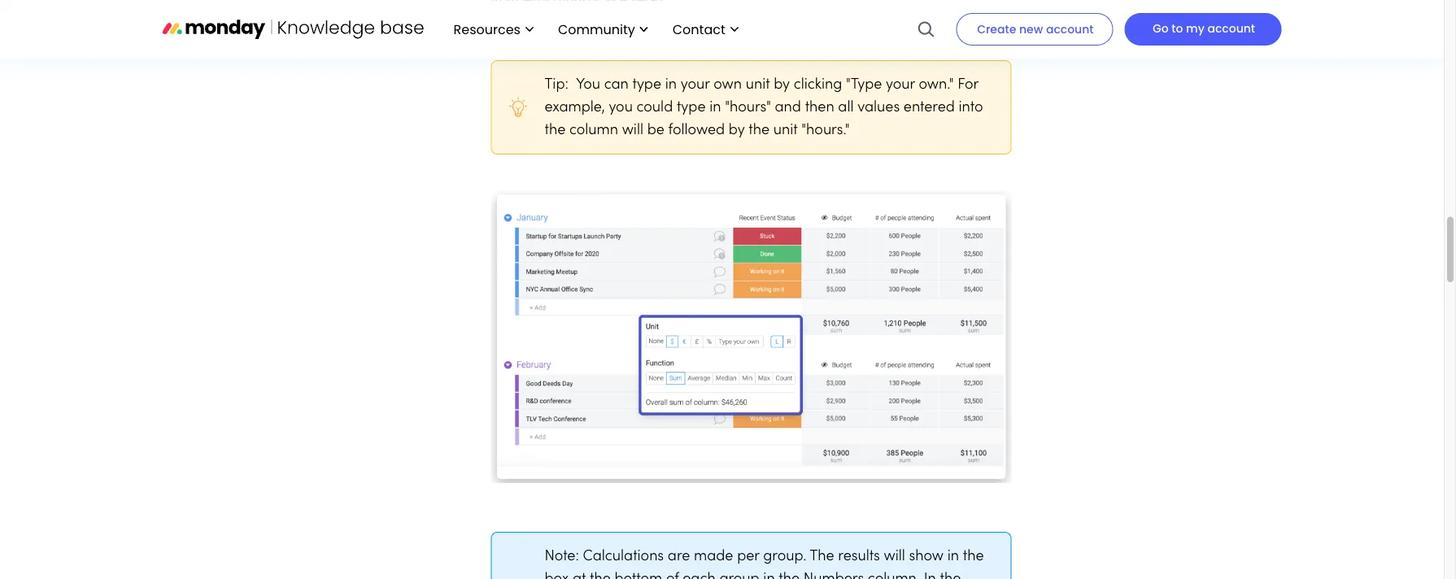 Task type: describe. For each thing, give the bounding box(es) containing it.
values
[[858, 101, 900, 115]]

go to my account link
[[1125, 13, 1282, 46]]

the right the 'show'
[[963, 550, 984, 564]]

0 horizontal spatial unit
[[746, 78, 770, 92]]

all
[[839, 101, 854, 115]]

you can type in your own unit by clicking "type your own." for example, you could type in "hours" and then all values entered into the column will be followed by the unit "hours."
[[545, 78, 984, 137]]

numbers
[[804, 573, 864, 580]]

results
[[839, 550, 881, 564]]

will inside calculations are made per group. the results will show in the box at the bottom of each group in the numbers column. in th
[[884, 550, 906, 564]]

resources link
[[446, 15, 542, 43]]

followed
[[669, 124, 725, 137]]

list containing resources
[[437, 0, 747, 59]]

clicking
[[794, 78, 843, 92]]

the down group. on the right
[[779, 573, 800, 580]]

note:
[[545, 550, 583, 564]]

1 horizontal spatial account
[[1208, 20, 1256, 36]]

0 horizontal spatial account
[[1047, 21, 1094, 37]]

for
[[958, 78, 979, 92]]

of
[[667, 573, 679, 580]]

calculations
[[583, 550, 664, 564]]

at
[[573, 573, 586, 580]]

create new account link
[[957, 13, 1114, 46]]

the right at at the left bottom of the page
[[590, 573, 611, 580]]

in down group. on the right
[[764, 573, 775, 580]]

are
[[668, 550, 690, 564]]

create new account
[[978, 21, 1094, 37]]

community
[[558, 20, 635, 38]]

in right the 'show'
[[948, 550, 960, 564]]

then
[[805, 101, 835, 115]]

box
[[545, 573, 569, 580]]

you
[[609, 101, 633, 115]]

group
[[720, 573, 760, 580]]

community link
[[550, 15, 657, 43]]

own."
[[919, 78, 954, 92]]

entered
[[904, 101, 955, 115]]

my
[[1187, 20, 1205, 36]]

tip:
[[545, 78, 576, 92]]

"hours."
[[802, 124, 850, 137]]

search logo image
[[918, 0, 935, 59]]

"hours"
[[725, 101, 771, 115]]

in up could
[[666, 78, 677, 92]]

per
[[738, 550, 760, 564]]

create
[[978, 21, 1017, 37]]

made
[[694, 550, 734, 564]]

show
[[910, 550, 944, 564]]

can
[[604, 78, 629, 92]]

1 vertical spatial by
[[729, 124, 745, 137]]

group.
[[764, 550, 807, 564]]

"type
[[847, 78, 883, 92]]



Task type: vqa. For each thing, say whether or not it's contained in the screenshot.
the Community link in the left of the page
yes



Task type: locate. For each thing, give the bounding box(es) containing it.
each
[[683, 573, 716, 580]]

1 vertical spatial type
[[677, 101, 706, 115]]

will up column.
[[884, 550, 906, 564]]

the
[[810, 550, 835, 564]]

list
[[437, 0, 747, 59]]

could
[[637, 101, 673, 115]]

by down "hours"
[[729, 124, 745, 137]]

into
[[959, 101, 984, 115]]

0 horizontal spatial will
[[622, 124, 644, 137]]

by up and
[[774, 78, 790, 92]]

contact link
[[665, 15, 747, 43]]

in
[[924, 573, 937, 580]]

bottom
[[615, 573, 663, 580]]

will
[[622, 124, 644, 137], [884, 550, 906, 564]]

type up could
[[633, 78, 662, 92]]

type
[[633, 78, 662, 92], [677, 101, 706, 115]]

account right new
[[1047, 21, 1094, 37]]

your up the values
[[886, 78, 915, 92]]

monday.com logo image
[[162, 12, 424, 46]]

0 vertical spatial unit
[[746, 78, 770, 92]]

unit up "hours"
[[746, 78, 770, 92]]

column
[[570, 124, 619, 137]]

own
[[714, 78, 742, 92]]

column.
[[868, 573, 921, 580]]

and
[[775, 101, 802, 115]]

group_2966.png image
[[491, 191, 1012, 484]]

go
[[1153, 20, 1169, 36]]

account right my
[[1208, 20, 1256, 36]]

go to my account
[[1153, 20, 1256, 36]]

0 horizontal spatial type
[[633, 78, 662, 92]]

0 vertical spatial by
[[774, 78, 790, 92]]

0 vertical spatial type
[[633, 78, 662, 92]]

by
[[774, 78, 790, 92], [729, 124, 745, 137]]

0 horizontal spatial by
[[729, 124, 745, 137]]

0 vertical spatial will
[[622, 124, 644, 137]]

example,
[[545, 101, 605, 115]]

1 horizontal spatial your
[[886, 78, 915, 92]]

will left be
[[622, 124, 644, 137]]

in
[[666, 78, 677, 92], [710, 101, 722, 115], [948, 550, 960, 564], [764, 573, 775, 580]]

type up followed
[[677, 101, 706, 115]]

1 vertical spatial unit
[[774, 124, 798, 137]]

1 horizontal spatial unit
[[774, 124, 798, 137]]

the down example,
[[545, 124, 566, 137]]

unit down and
[[774, 124, 798, 137]]

resources
[[454, 20, 521, 38]]

you
[[576, 78, 601, 92]]

1 horizontal spatial type
[[677, 101, 706, 115]]

your
[[681, 78, 710, 92], [886, 78, 915, 92]]

your left own on the top of the page
[[681, 78, 710, 92]]

the down "hours"
[[749, 124, 770, 137]]

will inside you can type in your own unit by clicking "type your own." for example, you could type in "hours" and then all values entered into the column will be followed by the unit "hours."
[[622, 124, 644, 137]]

1 horizontal spatial by
[[774, 78, 790, 92]]

1 your from the left
[[681, 78, 710, 92]]

the
[[545, 124, 566, 137], [749, 124, 770, 137], [963, 550, 984, 564], [590, 573, 611, 580], [779, 573, 800, 580]]

2 your from the left
[[886, 78, 915, 92]]

unit
[[746, 78, 770, 92], [774, 124, 798, 137]]

to
[[1172, 20, 1184, 36]]

be
[[648, 124, 665, 137]]

main element
[[437, 0, 1282, 59]]

calculations are made per group. the results will show in the box at the bottom of each group in the numbers column. in th
[[545, 550, 984, 580]]

1 vertical spatial will
[[884, 550, 906, 564]]

contact
[[673, 20, 726, 38]]

new
[[1020, 21, 1044, 37]]

in down own on the top of the page
[[710, 101, 722, 115]]

1 horizontal spatial will
[[884, 550, 906, 564]]

0 horizontal spatial your
[[681, 78, 710, 92]]

account
[[1208, 20, 1256, 36], [1047, 21, 1094, 37]]



